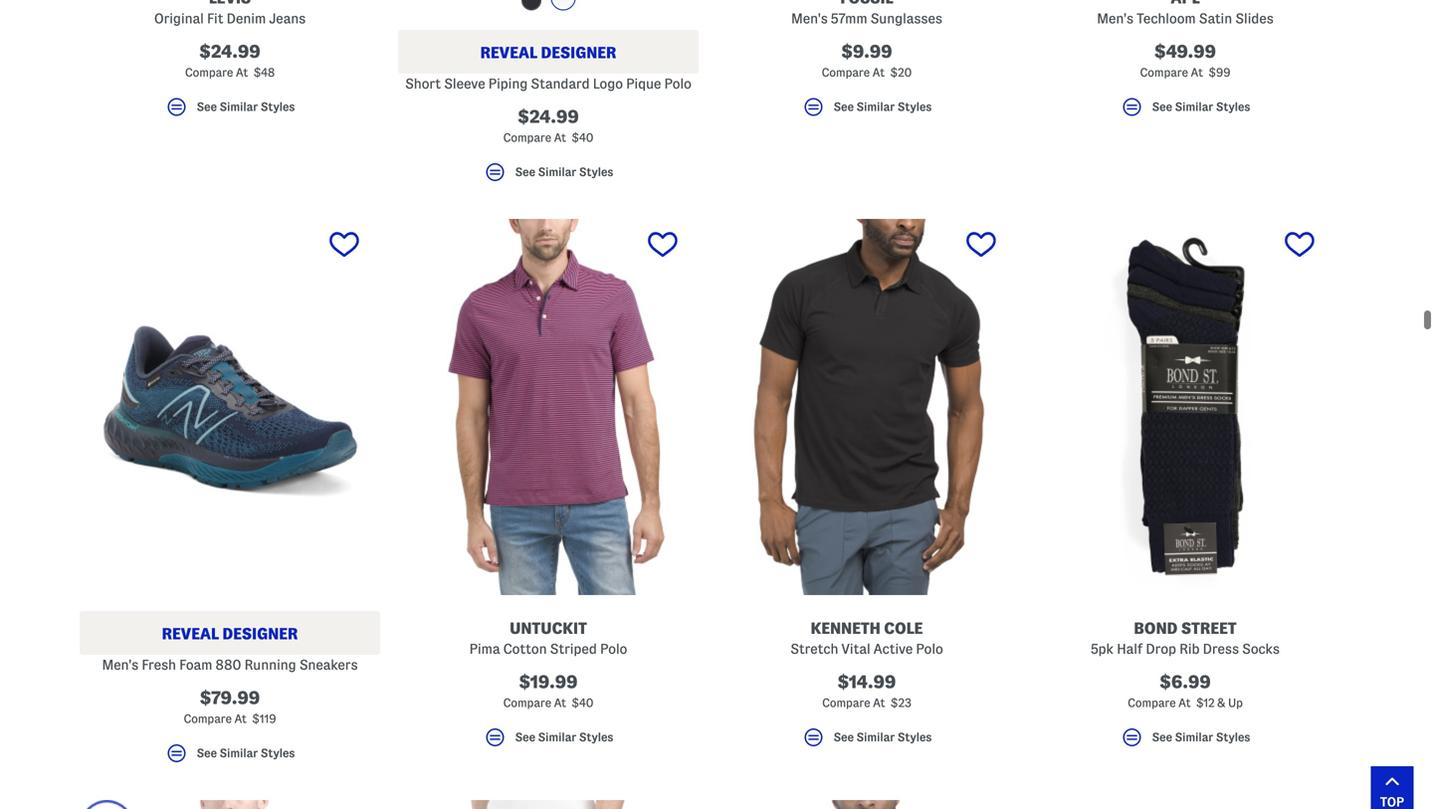Task type: locate. For each thing, give the bounding box(es) containing it.
0 vertical spatial $40
[[572, 131, 594, 144]]

compare down piping
[[503, 131, 552, 144]]

see inside reveal designer short sleeve piping standard logo pique polo $24.99 compare at              $40 element
[[515, 166, 536, 178]]

standard
[[531, 76, 590, 91]]

0 horizontal spatial $24.99
[[199, 42, 261, 61]]

polo inside "kenneth cole stretch vital active polo"
[[917, 642, 944, 657]]

styles
[[261, 101, 295, 113], [898, 101, 932, 113], [1217, 101, 1251, 113], [579, 166, 614, 178], [579, 732, 614, 744], [898, 732, 932, 744], [1217, 732, 1251, 744], [261, 747, 295, 760]]

see similar styles down $99
[[1153, 101, 1251, 113]]

original
[[154, 11, 204, 26]]

see down $79.99 compare at              $119
[[197, 747, 217, 760]]

men's 57mm sunglasses
[[792, 11, 943, 26]]

styles down up
[[1217, 732, 1251, 744]]

1 horizontal spatial designer
[[541, 44, 617, 61]]

see down $6.99 compare at              $12 & up
[[1153, 732, 1173, 744]]

compare inside $24.99 compare at              $48
[[185, 66, 233, 79]]

see similar styles button down $9.99 compare at              $20
[[717, 95, 1018, 128]]

compare down $9.99
[[822, 66, 870, 79]]

$14.99
[[838, 673, 897, 692]]

styles down $48
[[261, 101, 295, 113]]

reveal designer up the men's fresh foam 880 running sneakers
[[162, 625, 298, 643]]

1 vertical spatial reveal
[[162, 625, 219, 643]]

see down $14.99 compare at              $23
[[834, 732, 854, 744]]

cole
[[885, 620, 923, 637]]

1 horizontal spatial reveal
[[481, 44, 538, 61]]

designer
[[541, 44, 617, 61], [222, 625, 298, 643]]

reveal designer short sleeve piping standard logo pique polo $24.99 compare at              $40 element
[[398, 0, 699, 193]]

see similar styles button down $24.99 compare at              $48
[[80, 95, 380, 128]]

see down $24.99 compare at              $48
[[197, 101, 217, 113]]

see similar styles down $24.99 compare at              $40
[[515, 166, 614, 178]]

men's left 'fresh'
[[102, 658, 139, 673]]

apl men's techloom satin slides $49.99 compare at              $99 element
[[1036, 0, 1336, 128]]

compare inside $19.99 compare at              $40
[[503, 697, 552, 709]]

see similar styles button down $79.99 compare at              $119
[[80, 742, 380, 775]]

$24.99 for piping
[[518, 107, 579, 126]]

styles down '$20'
[[898, 101, 932, 113]]

$79.99
[[200, 689, 260, 708]]

see
[[197, 101, 217, 113], [834, 101, 854, 113], [1153, 101, 1173, 113], [515, 166, 536, 178], [515, 732, 536, 744], [834, 732, 854, 744], [1153, 732, 1173, 744], [197, 747, 217, 760]]

see inside levis original fit denim jeans $24.99 compare at              $48 element
[[197, 101, 217, 113]]

see similar styles inside levis original fit denim jeans $24.99 compare at              $48 element
[[197, 101, 295, 113]]

stretch vital active polo image
[[717, 219, 1018, 595]]

up
[[1229, 697, 1244, 709]]

1 vertical spatial $24.99
[[518, 107, 579, 126]]

compare down $19.99
[[503, 697, 552, 709]]

$24.99 down short sleeve piping standard logo pique polo
[[518, 107, 579, 126]]

0 vertical spatial reveal
[[481, 44, 538, 61]]

1 vertical spatial $40
[[572, 697, 594, 709]]

0 horizontal spatial reveal designer
[[162, 625, 298, 643]]

logo
[[593, 76, 623, 91]]

pique
[[626, 76, 662, 91]]

similar down $12 &
[[1176, 732, 1214, 744]]

$19.99
[[519, 673, 578, 692]]

$24.99
[[199, 42, 261, 61], [518, 107, 579, 126]]

compare down '$6.99'
[[1128, 697, 1177, 709]]

see similar styles inside apl men's techloom satin slides $49.99 compare at              $99 element
[[1153, 101, 1251, 113]]

polo down cole
[[917, 642, 944, 657]]

$24.99 down original fit denim jeans
[[199, 42, 261, 61]]

men's fresh foam 880 running sneakers image
[[80, 219, 380, 595]]

similar down '$20'
[[857, 101, 895, 113]]

similar
[[220, 101, 258, 113], [857, 101, 895, 113], [1176, 101, 1214, 113], [538, 166, 577, 178], [538, 732, 577, 744], [857, 732, 895, 744], [1176, 732, 1214, 744], [220, 747, 258, 760]]

similar inside reveal designer short sleeve piping standard logo pique polo $24.99 compare at              $40 element
[[538, 166, 577, 178]]

see inside reveal designer men's fresh foam 880 running sneakers $79.99 compare at              $119 element
[[197, 747, 217, 760]]

see inside apl men's techloom satin slides $49.99 compare at              $99 element
[[1153, 101, 1173, 113]]

see down $24.99 compare at              $40
[[515, 166, 536, 178]]

styles inside untuckit pima cotton striped polo $19.99 compare at              $40 element
[[579, 732, 614, 744]]

see similar styles button down $19.99 compare at              $40
[[398, 726, 699, 759]]

1 horizontal spatial men's
[[792, 11, 828, 26]]

see similar styles inside bond street 5pk half drop rib dress socks $6.99 compare at              $12 & up element
[[1153, 732, 1251, 744]]

similar inside reveal designer men's fresh foam 880 running sneakers $79.99 compare at              $119 element
[[220, 747, 258, 760]]

see down $9.99 compare at              $20
[[834, 101, 854, 113]]

reveal
[[481, 44, 538, 61], [162, 625, 219, 643]]

$6.99
[[1160, 673, 1212, 692]]

list box
[[517, 0, 581, 18]]

compare for $79.99 compare at              $119
[[184, 713, 232, 725]]

jeans
[[269, 11, 306, 26]]

see down $19.99 compare at              $40
[[515, 732, 536, 744]]

sneakers
[[300, 658, 358, 673]]

similar inside fossil men's 57mm sunglasses $9.99 compare at              $20 element
[[857, 101, 895, 113]]

see down $49.99 compare at              $99
[[1153, 101, 1173, 113]]

reveal designer for $24.99
[[481, 44, 617, 61]]

pima cotton striped polo image
[[398, 219, 699, 595]]

similar inside apl men's techloom satin slides $49.99 compare at              $99 element
[[1176, 101, 1214, 113]]

polo right the pique on the top
[[665, 76, 692, 91]]

0 vertical spatial $24.99
[[199, 42, 261, 61]]

reveal up "foam"
[[162, 625, 219, 643]]

compare for $9.99 compare at              $20
[[822, 66, 870, 79]]

sleeve
[[444, 76, 486, 91]]

see similar styles down $12 &
[[1153, 732, 1251, 744]]

similar down $48
[[220, 101, 258, 113]]

reveal up piping
[[481, 44, 538, 61]]

$40
[[572, 131, 594, 144], [572, 697, 594, 709]]

0 horizontal spatial polo
[[600, 642, 628, 657]]

compare
[[185, 66, 233, 79], [822, 66, 870, 79], [1141, 66, 1189, 79], [503, 131, 552, 144], [503, 697, 552, 709], [823, 697, 871, 709], [1128, 697, 1177, 709], [184, 713, 232, 725]]

see similar styles down $48
[[197, 101, 295, 113]]

57mm
[[831, 11, 868, 26]]

see inside 'kenneth cole stretch vital active polo $14.99 compare at              $23' element
[[834, 732, 854, 744]]

880
[[216, 658, 241, 673]]

see similar styles down '$20'
[[834, 101, 932, 113]]

reveal designer up short sleeve piping standard logo pique polo
[[481, 44, 617, 61]]

see similar styles button down $12 &
[[1036, 726, 1336, 759]]

see similar styles inside reveal designer short sleeve piping standard logo pique polo $24.99 compare at              $40 element
[[515, 166, 614, 178]]

$14.99 compare at              $23
[[823, 673, 912, 709]]

similar down $19.99 compare at              $40
[[538, 732, 577, 744]]

styles down $24.99 compare at              $40
[[579, 166, 614, 178]]

1 $40 from the top
[[572, 131, 594, 144]]

0 horizontal spatial reveal
[[162, 625, 219, 643]]

see similar styles down $19.99 compare at              $40
[[515, 732, 614, 744]]

$40 inside $19.99 compare at              $40
[[572, 697, 594, 709]]

1 vertical spatial designer
[[222, 625, 298, 643]]

designer up running
[[222, 625, 298, 643]]

0 horizontal spatial designer
[[222, 625, 298, 643]]

see similar styles button
[[80, 95, 380, 128], [717, 95, 1018, 128], [1036, 95, 1336, 128], [398, 160, 699, 193], [398, 726, 699, 759], [717, 726, 1018, 759], [1036, 726, 1336, 759], [80, 742, 380, 775]]

0 vertical spatial reveal designer
[[481, 44, 617, 61]]

men's
[[792, 11, 828, 26], [1098, 11, 1134, 26], [102, 658, 139, 673]]

original fit denim jeans
[[154, 11, 306, 26]]

5pk
[[1091, 642, 1114, 657]]

see inside bond street 5pk half drop rib dress socks $6.99 compare at              $12 & up element
[[1153, 732, 1173, 744]]

similar down $23
[[857, 732, 895, 744]]

reveal designer
[[481, 44, 617, 61], [162, 625, 298, 643]]

compare down the $49.99
[[1141, 66, 1189, 79]]

see similar styles inside fossil men's 57mm sunglasses $9.99 compare at              $20 element
[[834, 101, 932, 113]]

$24.99 inside $24.99 compare at              $48
[[199, 42, 261, 61]]

men's techloom satin slides
[[1098, 11, 1274, 26]]

compare inside $79.99 compare at              $119
[[184, 713, 232, 725]]

styles inside reveal designer short sleeve piping standard logo pique polo $24.99 compare at              $40 element
[[579, 166, 614, 178]]

see similar styles inside 'kenneth cole stretch vital active polo $14.99 compare at              $23' element
[[834, 732, 932, 744]]

fit
[[207, 11, 224, 26]]

compare down $14.99
[[823, 697, 871, 709]]

similar down $99
[[1176, 101, 1214, 113]]

0 vertical spatial designer
[[541, 44, 617, 61]]

styles down $19.99 compare at              $40
[[579, 732, 614, 744]]

styles down $23
[[898, 732, 932, 744]]

compare down the $79.99
[[184, 713, 232, 725]]

$9.99
[[842, 42, 893, 61]]

$24.99 inside $24.99 compare at              $40
[[518, 107, 579, 126]]

similar down $24.99 compare at              $40
[[538, 166, 577, 178]]

polo inside "untuckit pima cotton striped polo"
[[600, 642, 628, 657]]

see similar styles down $119
[[197, 747, 295, 760]]

see similar styles button down $14.99 compare at              $23
[[717, 726, 1018, 759]]

1 horizontal spatial reveal designer
[[481, 44, 617, 61]]

compare inside $49.99 compare at              $99
[[1141, 66, 1189, 79]]

men's for $49.99
[[1098, 11, 1134, 26]]

compare inside $24.99 compare at              $40
[[503, 131, 552, 144]]

compare inside $6.99 compare at              $12 & up
[[1128, 697, 1177, 709]]

rib
[[1180, 642, 1200, 657]]

compare inside $14.99 compare at              $23
[[823, 697, 871, 709]]

$40 inside $24.99 compare at              $40
[[572, 131, 594, 144]]

1 horizontal spatial $24.99
[[518, 107, 579, 126]]

designer up standard
[[541, 44, 617, 61]]

styles inside fossil men's 57mm sunglasses $9.99 compare at              $20 element
[[898, 101, 932, 113]]

short
[[405, 76, 441, 91]]

compare inside $9.99 compare at              $20
[[822, 66, 870, 79]]

similar down $119
[[220, 747, 258, 760]]

compare down "fit"
[[185, 66, 233, 79]]

$49.99
[[1155, 42, 1217, 61]]

techloom
[[1137, 11, 1197, 26]]

polo right the "striped"
[[600, 642, 628, 657]]

styles down $119
[[261, 747, 295, 760]]

polo
[[665, 76, 692, 91], [600, 642, 628, 657], [917, 642, 944, 657]]

compare for $14.99 compare at              $23
[[823, 697, 871, 709]]

styles inside bond street 5pk half drop rib dress socks $6.99 compare at              $12 & up element
[[1217, 732, 1251, 744]]

0 horizontal spatial men's
[[102, 658, 139, 673]]

men's left techloom at top
[[1098, 11, 1134, 26]]

cotton
[[503, 642, 547, 657]]

1 vertical spatial reveal designer
[[162, 625, 298, 643]]

see similar styles
[[197, 101, 295, 113], [834, 101, 932, 113], [1153, 101, 1251, 113], [515, 166, 614, 178], [515, 732, 614, 744], [834, 732, 932, 744], [1153, 732, 1251, 744], [197, 747, 295, 760]]

striped
[[550, 642, 597, 657]]

$40 down standard
[[572, 131, 594, 144]]

$40 down $19.99
[[572, 697, 594, 709]]

$48
[[254, 66, 275, 79]]

designer for $24.99
[[541, 44, 617, 61]]

men's left "57mm"
[[792, 11, 828, 26]]

reveal designer for $79.99
[[162, 625, 298, 643]]

2 horizontal spatial polo
[[917, 642, 944, 657]]

see similar styles down $23
[[834, 732, 932, 744]]

2 horizontal spatial men's
[[1098, 11, 1134, 26]]

$19.99 compare at              $40
[[503, 673, 594, 709]]

styles down $99
[[1217, 101, 1251, 113]]

street
[[1182, 620, 1237, 637]]

pima
[[470, 642, 500, 657]]

reveal designer men's fresh foam 880 running sneakers $79.99 compare at              $119 element
[[80, 219, 380, 775]]

2 $40 from the top
[[572, 697, 594, 709]]



Task type: describe. For each thing, give the bounding box(es) containing it.
see inside untuckit pima cotton striped polo $19.99 compare at              $40 element
[[515, 732, 536, 744]]

$119
[[252, 713, 276, 725]]

$49.99 compare at              $99
[[1141, 42, 1231, 79]]

designer for $79.99
[[222, 625, 298, 643]]

$99
[[1209, 66, 1231, 79]]

styles inside reveal designer men's fresh foam 880 running sneakers $79.99 compare at              $119 element
[[261, 747, 295, 760]]

foam
[[179, 658, 212, 673]]

kenneth cole stretch vital active polo
[[791, 620, 944, 657]]

satin
[[1200, 11, 1233, 26]]

sunglasses
[[871, 11, 943, 26]]

drop
[[1147, 642, 1177, 657]]

men's fresh foam 880 running sneakers
[[102, 658, 358, 673]]

reveal for $24.99
[[481, 44, 538, 61]]

$9.99 compare at              $20
[[822, 42, 913, 79]]

styles inside levis original fit denim jeans $24.99 compare at              $48 element
[[261, 101, 295, 113]]

reveal for $79.99
[[162, 625, 219, 643]]

$23
[[891, 697, 912, 709]]

vital
[[842, 642, 871, 657]]

compare for $24.99 compare at              $40
[[503, 131, 552, 144]]

styles inside apl men's techloom satin slides $49.99 compare at              $99 element
[[1217, 101, 1251, 113]]

untuckit pima cotton striped polo
[[470, 620, 628, 657]]

see inside fossil men's 57mm sunglasses $9.99 compare at              $20 element
[[834, 101, 854, 113]]

bond street 5pk half drop rib dress socks $6.99 compare at              $12 & up element
[[1036, 219, 1336, 759]]

compare for $19.99 compare at              $40
[[503, 697, 552, 709]]

similar inside levis original fit denim jeans $24.99 compare at              $48 element
[[220, 101, 258, 113]]

kenneth cole stretch vital active polo $14.99 compare at              $23 element
[[717, 219, 1018, 759]]

$24.99 compare at              $40
[[503, 107, 594, 144]]

fresh
[[142, 658, 176, 673]]

similar inside bond street 5pk half drop rib dress socks $6.99 compare at              $12 & up element
[[1176, 732, 1214, 744]]

$40 for $24.99
[[572, 131, 594, 144]]

fossil men's 57mm sunglasses $9.99 compare at              $20 element
[[717, 0, 1018, 128]]

list box inside reveal designer short sleeve piping standard logo pique polo $24.99 compare at              $40 element
[[517, 0, 581, 18]]

similar inside 'kenneth cole stretch vital active polo $14.99 compare at              $23' element
[[857, 732, 895, 744]]

$12 &
[[1197, 697, 1226, 709]]

see similar styles inside reveal designer men's fresh foam 880 running sneakers $79.99 compare at              $119 element
[[197, 747, 295, 760]]

denim
[[227, 11, 266, 26]]

men's for $9.99
[[792, 11, 828, 26]]

stretch
[[791, 642, 839, 657]]

untuckit pima cotton striped polo $19.99 compare at              $40 element
[[398, 219, 699, 759]]

active
[[874, 642, 913, 657]]

bond
[[1135, 620, 1178, 637]]

$40 for $19.99
[[572, 697, 594, 709]]

black beauty image
[[522, 0, 542, 10]]

socks
[[1243, 642, 1280, 657]]

kenneth
[[811, 620, 881, 637]]

see similar styles button down $24.99 compare at              $40
[[398, 160, 699, 193]]

untuckit
[[510, 620, 587, 637]]

see similar styles button down $49.99 compare at              $99
[[1036, 95, 1336, 128]]

similar inside untuckit pima cotton striped polo $19.99 compare at              $40 element
[[538, 732, 577, 744]]

half
[[1117, 642, 1143, 657]]

$24.99 compare at              $48
[[185, 42, 275, 79]]

compare for $24.99 compare at              $48
[[185, 66, 233, 79]]

dress
[[1204, 642, 1240, 657]]

$79.99 compare at              $119
[[184, 689, 276, 725]]

compare for $49.99 compare at              $99
[[1141, 66, 1189, 79]]

5pk half drop rib dress socks image
[[1036, 219, 1336, 595]]

$20
[[891, 66, 913, 79]]

$6.99 compare at              $12 & up
[[1128, 673, 1244, 709]]

short sleeve piping standard logo pique polo
[[405, 76, 692, 91]]

bond street 5pk half drop rib dress socks
[[1091, 620, 1280, 657]]

styles inside 'kenneth cole stretch vital active polo $14.99 compare at              $23' element
[[898, 732, 932, 744]]

see similar styles inside untuckit pima cotton striped polo $19.99 compare at              $40 element
[[515, 732, 614, 744]]

$24.99 for denim
[[199, 42, 261, 61]]

men's for $79.99
[[102, 658, 139, 673]]

piping
[[489, 76, 528, 91]]

slides
[[1236, 11, 1274, 26]]

running
[[245, 658, 296, 673]]

compare for $6.99 compare at              $12 & up
[[1128, 697, 1177, 709]]

levis original fit denim jeans $24.99 compare at              $48 element
[[80, 0, 380, 128]]

1 horizontal spatial polo
[[665, 76, 692, 91]]



Task type: vqa. For each thing, say whether or not it's contained in the screenshot.
'Drop'
yes



